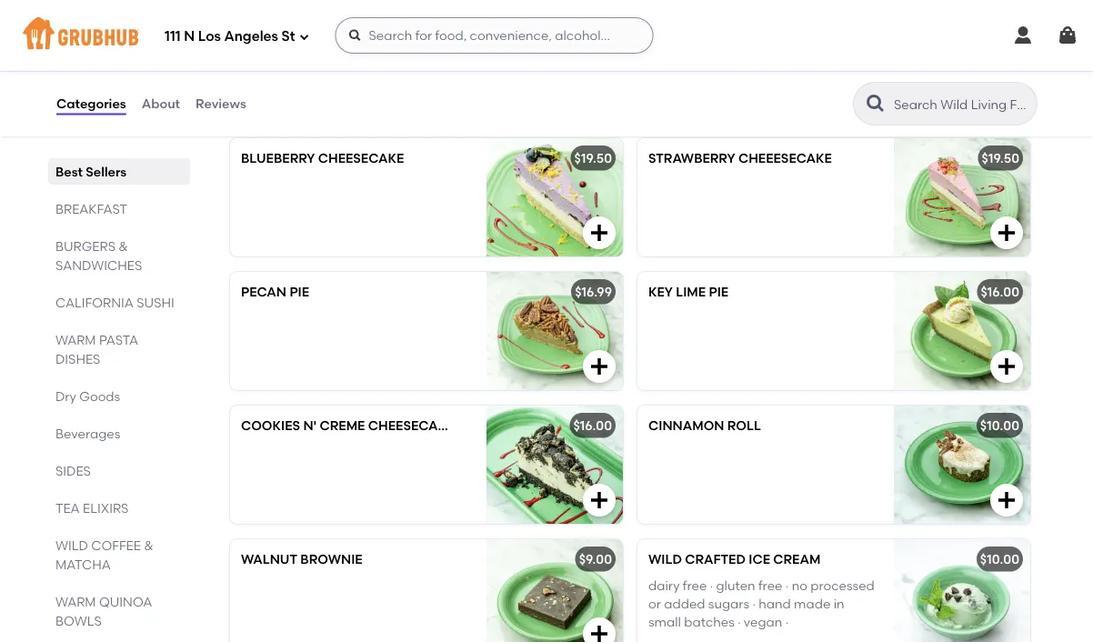 Task type: vqa. For each thing, say whether or not it's contained in the screenshot.
the Lemon inside the Lettuce Mix, Halloumi Cheese, Kalamata Olives, Cherry Tomatoes, Red & Yellow Bell Peppers, Cucumbers, Radish & Lemon Mint Dressing.
no



Task type: locate. For each thing, give the bounding box(es) containing it.
1 vertical spatial &
[[144, 538, 154, 553]]

dairy free · gluten free · no processed or added sugars · hand made in small batches · vegan ·
[[649, 578, 875, 631]]

main navigation navigation
[[0, 0, 1094, 71]]

sides
[[56, 463, 91, 479]]

& inside burgers & sandwiches
[[119, 238, 128, 254]]

crafted
[[686, 552, 746, 568]]

brownie
[[301, 552, 363, 568]]

svg image for $16.00
[[997, 356, 1018, 378]]

vegan
[[744, 615, 783, 631]]

0 horizontal spatial pie
[[290, 285, 310, 300]]

walnut
[[241, 552, 298, 568]]

warm up dishes
[[56, 332, 96, 348]]

los
[[198, 28, 221, 45]]

pasta
[[99, 332, 138, 348]]

svg image
[[1013, 25, 1035, 46], [348, 28, 363, 43], [299, 31, 310, 42], [589, 223, 611, 244], [589, 490, 611, 512], [589, 624, 611, 643]]

wild crafted ice cream
[[649, 552, 821, 568]]

$19.50
[[575, 151, 613, 167], [983, 151, 1020, 167]]

1 horizontal spatial wild
[[649, 552, 682, 568]]

n'
[[303, 419, 317, 434]]

ice
[[749, 552, 771, 568]]

hand
[[759, 597, 792, 612]]

svg image for $16.99
[[589, 356, 611, 378]]

wild up matcha
[[56, 538, 88, 553]]

$10.00 for cinnamon roll image at the right bottom of the page
[[981, 419, 1020, 434]]

0 horizontal spatial $16.00
[[574, 419, 613, 434]]

wild
[[56, 538, 88, 553], [649, 552, 682, 568]]

1 vertical spatial warm
[[56, 594, 96, 610]]

0 vertical spatial cheesecake
[[318, 151, 404, 167]]

pie right pecan
[[290, 285, 310, 300]]

warm up bowls
[[56, 594, 96, 610]]

warm quinoa bowls
[[56, 594, 152, 629]]

watermelon, cayenne button
[[230, 0, 623, 59]]

0 vertical spatial $10.00
[[981, 419, 1020, 434]]

dry
[[56, 389, 76, 404]]

0 vertical spatial warm
[[56, 332, 96, 348]]

0 horizontal spatial wild
[[56, 538, 88, 553]]

·
[[711, 578, 714, 594], [786, 578, 789, 594], [753, 597, 756, 612], [738, 615, 741, 631], [786, 615, 789, 631]]

pie
[[290, 285, 310, 300], [709, 285, 729, 300]]

0 vertical spatial &
[[119, 238, 128, 254]]

warm for warm quinoa bowls
[[56, 594, 96, 610]]

1 horizontal spatial pie
[[709, 285, 729, 300]]

1 horizontal spatial $16.00
[[981, 285, 1020, 300]]

0 horizontal spatial $19.50
[[575, 151, 613, 167]]

cayenne
[[322, 15, 375, 30]]

$9.00
[[579, 552, 613, 568]]

sides tab
[[56, 461, 183, 481]]

0 vertical spatial $16.00
[[981, 285, 1020, 300]]

wild inside 'wild coffee & matcha'
[[56, 538, 88, 553]]

key lime pie
[[649, 285, 729, 300]]

sellers
[[86, 164, 127, 179]]

0 horizontal spatial &
[[119, 238, 128, 254]]

cheesecake right creme
[[368, 419, 455, 434]]

2 $19.50 from the left
[[983, 151, 1020, 167]]

california sushi
[[56, 295, 175, 310]]

cookies
[[241, 419, 300, 434]]

walnut brownie image
[[487, 540, 623, 643]]

1 free from the left
[[683, 578, 707, 594]]

warm inside the warm quinoa bowls
[[56, 594, 96, 610]]

burgers & sandwiches tab
[[56, 237, 183, 275]]

Search Wild Living Foods search field
[[893, 96, 1032, 113]]

beverages
[[56, 426, 120, 441]]

free
[[683, 578, 707, 594], [759, 578, 783, 594]]

wild for wild crafted ice cream
[[649, 552, 682, 568]]

cheeesecake
[[739, 151, 833, 167]]

$19.50 for blueberry cheesecake
[[575, 151, 613, 167]]

1 horizontal spatial &
[[144, 538, 154, 553]]

1 warm from the top
[[56, 332, 96, 348]]

1 $10.00 from the top
[[981, 419, 1020, 434]]

warm for warm pasta dishes
[[56, 332, 96, 348]]

2 $10.00 from the top
[[981, 552, 1020, 568]]

strawberry
[[649, 151, 736, 167]]

1 horizontal spatial $19.50
[[983, 151, 1020, 167]]

&
[[119, 238, 128, 254], [144, 538, 154, 553]]

wild coffee & matcha tab
[[56, 536, 183, 574]]

cheesecake
[[318, 151, 404, 167], [368, 419, 455, 434]]

dry goods
[[56, 389, 120, 404]]

0 horizontal spatial free
[[683, 578, 707, 594]]

svg image for $19.50
[[997, 223, 1018, 244]]

free up the added
[[683, 578, 707, 594]]

warm inside warm pasta dishes
[[56, 332, 96, 348]]

pecan pie
[[241, 285, 310, 300]]

2 warm from the top
[[56, 594, 96, 610]]

1 vertical spatial $10.00
[[981, 552, 1020, 568]]

watermelon,
[[241, 15, 319, 30]]

burgers
[[56, 238, 116, 254]]

pie right lime
[[709, 285, 729, 300]]

$16.00
[[981, 285, 1020, 300], [574, 419, 613, 434]]

2 free from the left
[[759, 578, 783, 594]]

n
[[184, 28, 195, 45]]

$10.00
[[981, 419, 1020, 434], [981, 552, 1020, 568]]

cheesecake right blueberry
[[318, 151, 404, 167]]

1 $19.50 from the left
[[575, 151, 613, 167]]

in
[[834, 597, 845, 612]]

free up hand
[[759, 578, 783, 594]]

1 horizontal spatial free
[[759, 578, 783, 594]]

categories button
[[56, 71, 127, 137]]

wild up dairy at the right bottom of the page
[[649, 552, 682, 568]]

svg image
[[589, 24, 611, 46], [1058, 25, 1079, 46], [997, 223, 1018, 244], [589, 356, 611, 378], [997, 356, 1018, 378], [997, 490, 1018, 512]]

1 vertical spatial $16.00
[[574, 419, 613, 434]]

warm
[[56, 332, 96, 348], [56, 594, 96, 610]]

warm pasta dishes
[[56, 332, 138, 367]]

strawberry cheeesecake
[[649, 151, 833, 167]]

wild crafted ice cream image
[[895, 540, 1031, 643]]

& up sandwiches
[[119, 238, 128, 254]]

lime
[[676, 285, 706, 300]]

st
[[282, 28, 295, 45]]

tea elixirs
[[56, 501, 129, 516]]

& right coffee
[[144, 538, 154, 553]]



Task type: describe. For each thing, give the bounding box(es) containing it.
blueberry
[[241, 151, 315, 167]]

· up vegan
[[753, 597, 756, 612]]

pecan pie image
[[487, 273, 623, 391]]

111 n los angeles st
[[165, 28, 295, 45]]

burgers & sandwiches
[[56, 238, 142, 273]]

wild coffee & matcha
[[56, 538, 154, 572]]

tea elixirs tab
[[56, 499, 183, 518]]

· down hand
[[786, 615, 789, 631]]

1 pie from the left
[[290, 285, 310, 300]]

creme
[[320, 419, 365, 434]]

· left gluten
[[711, 578, 714, 594]]

quinoa
[[99, 594, 152, 610]]

svg image inside main navigation navigation
[[1058, 25, 1079, 46]]

best
[[56, 164, 83, 179]]

coffee
[[91, 538, 141, 553]]

categories
[[56, 96, 126, 111]]

no
[[792, 578, 808, 594]]

$16.00 for key lime pie
[[981, 285, 1020, 300]]

cream
[[774, 552, 821, 568]]

key lime pie image
[[895, 273, 1031, 391]]

pecan
[[241, 285, 287, 300]]

or
[[649, 597, 662, 612]]

svg image for $10.00
[[997, 490, 1018, 512]]

warm pasta dishes tab
[[56, 330, 183, 369]]

sushi
[[137, 295, 175, 310]]

california
[[56, 295, 134, 310]]

& inside 'wild coffee & matcha'
[[144, 538, 154, 553]]

1 vertical spatial cheesecake
[[368, 419, 455, 434]]

beverages tab
[[56, 424, 183, 443]]

about button
[[141, 71, 181, 137]]

roll
[[728, 419, 762, 434]]

$19.50 for strawberry cheeesecake
[[983, 151, 1020, 167]]

cinnamon roll
[[649, 419, 762, 434]]

reviews
[[196, 96, 246, 111]]

bowls
[[56, 613, 102, 629]]

cinnamon roll image
[[895, 406, 1031, 525]]

elixirs
[[83, 501, 129, 516]]

· down sugars
[[738, 615, 741, 631]]

wild for wild coffee & matcha
[[56, 538, 88, 553]]

search icon image
[[866, 93, 887, 115]]

cookies n' creme cheesecake image
[[487, 406, 623, 525]]

$10.00 for wild crafted ice cream image
[[981, 552, 1020, 568]]

blueberry cheesecake image
[[487, 139, 623, 257]]

made
[[795, 597, 831, 612]]

desserts
[[227, 96, 326, 119]]

watermelon, cayenne
[[241, 15, 375, 30]]

strawberry cheeesecake image
[[895, 139, 1031, 257]]

dairy
[[649, 578, 680, 594]]

reviews button
[[195, 71, 247, 137]]

batches
[[685, 615, 735, 631]]

best sellers
[[56, 164, 127, 179]]

angeles
[[224, 28, 278, 45]]

matcha
[[56, 557, 111, 572]]

key
[[649, 285, 673, 300]]

· left no
[[786, 578, 789, 594]]

dry goods tab
[[56, 387, 183, 406]]

2 pie from the left
[[709, 285, 729, 300]]

cinnamon
[[649, 419, 725, 434]]

small
[[649, 615, 682, 631]]

best sellers tab
[[56, 162, 183, 181]]

walnut brownie
[[241, 552, 363, 568]]

blueberry cheesecake
[[241, 151, 404, 167]]

$16.99
[[575, 285, 613, 300]]

sugars
[[709, 597, 750, 612]]

$16.00 for cookies n' creme cheesecake
[[574, 419, 613, 434]]

Search for food, convenience, alcohol... search field
[[335, 17, 654, 54]]

warm quinoa bowls tab
[[56, 592, 183, 631]]

breakfast
[[56, 201, 127, 217]]

111
[[165, 28, 181, 45]]

tea
[[56, 501, 80, 516]]

breakfast tab
[[56, 199, 183, 218]]

dishes
[[56, 351, 100, 367]]

processed
[[811, 578, 875, 594]]

goods
[[79, 389, 120, 404]]

california sushi tab
[[56, 293, 183, 312]]

gluten
[[717, 578, 756, 594]]

about
[[142, 96, 180, 111]]

cookies n' creme cheesecake
[[241, 419, 455, 434]]

added
[[665, 597, 706, 612]]

sandwiches
[[56, 258, 142, 273]]



